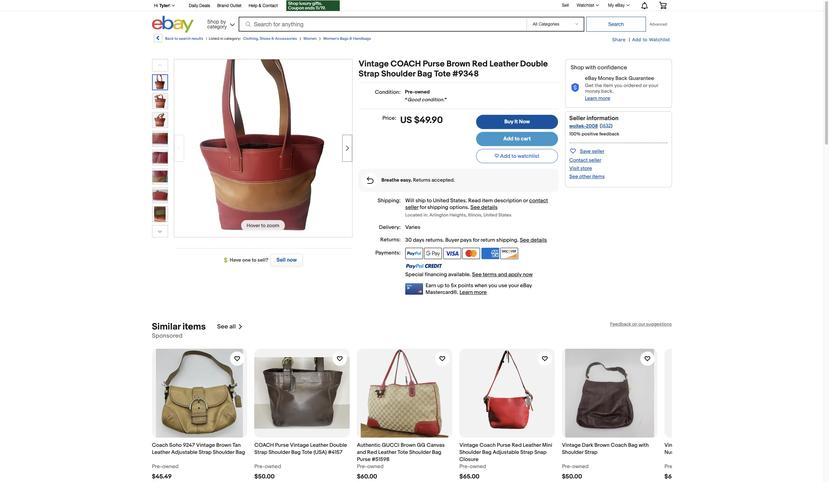 Task type: vqa. For each thing, say whether or not it's contained in the screenshot.
Submit within the Shop by category banner
yes



Task type: describe. For each thing, give the bounding box(es) containing it.
9813
[[695, 450, 706, 456]]

ebay inside ebay money back guarantee get the item you ordered or your money back. learn more
[[585, 75, 597, 82]]

store
[[580, 166, 592, 172]]

to inside add to watchlist button
[[512, 153, 517, 160]]

my ebay link
[[604, 1, 633, 10]]

good
[[407, 97, 421, 103]]

save seller
[[580, 149, 605, 155]]

have one to sell?
[[230, 258, 268, 264]]

0 horizontal spatial with
[[586, 64, 596, 71]]

accepted.
[[432, 177, 455, 183]]

1 vertical spatial united
[[484, 212, 497, 218]]

bags
[[340, 36, 349, 41]]

clothing, shoes & accessories link
[[243, 36, 297, 41]]

vintage for vintage red leather coach purse style number l1d-9813
[[665, 443, 683, 449]]

use
[[499, 283, 507, 289]]

advanced
[[650, 22, 667, 26]]

have
[[230, 258, 241, 264]]

add to watchlist link
[[632, 36, 670, 43]]

sell?
[[258, 258, 268, 264]]

bag inside vintage coach purse brown red leather double strap shoulder bag tote  #9348
[[417, 69, 432, 79]]

soho
[[169, 443, 182, 449]]

pre- for condition:
[[405, 89, 415, 95]]

back.
[[601, 88, 614, 94]]

see inside contact seller visit store see other items
[[569, 174, 578, 180]]

pre-owned " good condition. "
[[405, 89, 447, 103]]

clothing,
[[243, 36, 259, 41]]

return
[[481, 237, 495, 244]]

pre-owned $50.00 for vintage dark brown coach bag with shoulder strap
[[562, 464, 589, 481]]

. for options
[[468, 204, 469, 211]]

$68.00 text field
[[665, 474, 685, 481]]

& for clothing,
[[272, 36, 274, 41]]

owned for coach soho 9247 vintage brown tan leather adjustable strap shoulder bag
[[162, 464, 179, 471]]

suggestions
[[646, 322, 672, 328]]

back inside ebay money back guarantee get the item you ordered or your money back. learn more
[[615, 75, 627, 82]]

pre- for vintage red leather coach purse style number l1d-9813
[[665, 464, 675, 471]]

brown inside the 'coach soho 9247 vintage brown tan leather adjustable strap shoulder bag'
[[216, 443, 231, 449]]

1 horizontal spatial learn more link
[[585, 95, 610, 102]]

picture 6 of 14 image
[[152, 169, 168, 185]]

seller for contact seller visit store see other items
[[589, 157, 601, 163]]

previous price $64.99 30% off text field
[[152, 482, 190, 483]]

item for description
[[482, 198, 493, 204]]

price:
[[382, 115, 396, 122]]

$60.00 text field
[[357, 474, 377, 481]]

1 horizontal spatial |
[[629, 37, 630, 43]]

$50.00 text field
[[562, 474, 582, 481]]

ordered
[[624, 83, 642, 89]]

states
[[498, 212, 512, 218]]

!
[[169, 3, 170, 8]]

results
[[192, 36, 203, 41]]

you inside earn up to 5x points when you use your ebay mastercard®.
[[489, 283, 497, 289]]

l1d-
[[685, 450, 695, 456]]

by
[[221, 19, 226, 24]]

(usa)
[[314, 450, 327, 456]]

Search for anything text field
[[240, 17, 525, 31]]

help
[[249, 3, 258, 8]]

all
[[229, 324, 236, 331]]

$68.00
[[665, 474, 685, 481]]

pre- for vintage dark brown coach bag with shoulder strap
[[562, 464, 572, 471]]

0 vertical spatial for
[[420, 204, 426, 211]]

your inside ebay money back guarantee get the item you ordered or your money back. learn more
[[649, 83, 658, 89]]

share
[[612, 37, 626, 42]]

leather inside vintage coach purse brown red leather double strap shoulder bag tote  #9348
[[490, 59, 518, 69]]

buy
[[504, 119, 513, 125]]

leather inside vintage red leather coach purse style number l1d-9813
[[696, 443, 714, 449]]

brown inside vintage coach purse brown red leather double strap shoulder bag tote  #9348
[[447, 59, 470, 69]]

leather inside authentic gucci brown gg canvas and red leather tote shoulder bag purse #51598
[[378, 450, 396, 456]]

the
[[595, 83, 602, 89]]

your inside earn up to 5x points when you use your ebay mastercard®.
[[509, 283, 519, 289]]

1 vertical spatial items
[[183, 322, 206, 333]]

purse inside coach purse vintage leather double strap shoulder bag tote (usa)  #4157
[[275, 443, 289, 449]]

picture 8 of 14 image
[[152, 207, 168, 222]]

| listed in category:
[[206, 36, 241, 41]]

0 vertical spatial details
[[481, 204, 498, 211]]

vintage for vintage dark brown coach bag with shoulder strap
[[562, 443, 581, 449]]

watchlist inside share | add to watchlist
[[649, 37, 670, 42]]

category
[[207, 24, 227, 29]]

vintage red leather coach purse style number l1d-9813
[[665, 443, 759, 456]]

mastercard®.
[[426, 289, 458, 296]]

back to search results link
[[153, 34, 203, 45]]

in:
[[424, 212, 428, 218]]

sell for sell
[[562, 3, 569, 8]]

vintage inside coach purse vintage leather double strap shoulder bag tote (usa)  #4157
[[290, 443, 309, 449]]

vintage inside the 'coach soho 9247 vintage brown tan leather adjustable strap shoulder bag'
[[196, 443, 215, 449]]

bag inside vintage coach purse red leather mini shoulder bag adjustable strap snap closure pre-owned $65.00
[[482, 450, 492, 456]]

tote inside vintage coach purse brown red leather double strap shoulder bag tote  #9348
[[434, 69, 451, 79]]

with details__icon image for breathe easy.
[[367, 177, 374, 184]]

adjustable inside vintage coach purse red leather mini shoulder bag adjustable strap snap closure pre-owned $65.00
[[493, 450, 519, 456]]

contact seller link
[[405, 198, 548, 211]]

accessories
[[275, 36, 297, 41]]

#51598
[[372, 457, 390, 464]]

sell for sell now
[[277, 257, 286, 264]]

one
[[242, 258, 251, 264]]

information
[[587, 115, 619, 122]]

$50.00 for coach purse vintage leather double strap shoulder bag tote (usa)  #4157
[[254, 474, 275, 481]]

bag inside authentic gucci brown gg canvas and red leather tote shoulder bag purse #51598
[[432, 450, 441, 456]]

double inside coach purse vintage leather double strap shoulder bag tote (usa)  #4157
[[329, 443, 347, 449]]

$45.49 text field
[[152, 474, 172, 481]]

red inside authentic gucci brown gg canvas and red leather tote shoulder bag purse #51598
[[367, 450, 377, 456]]

contact inside help & contact link
[[263, 3, 278, 8]]

ship
[[416, 198, 426, 204]]

to inside earn up to 5x points when you use your ebay mastercard®.
[[445, 283, 450, 289]]

shipping:
[[378, 198, 401, 204]]

owned for condition:
[[415, 89, 430, 95]]

double inside vintage coach purse brown red leather double strap shoulder bag tote  #9348
[[520, 59, 548, 69]]

pre- inside the pre-owned $60.00
[[357, 464, 367, 471]]

leather inside the 'coach soho 9247 vintage brown tan leather adjustable strap shoulder bag'
[[152, 450, 170, 456]]

coach soho 9247 vintage brown tan leather adjustable strap shoulder bag
[[152, 443, 245, 456]]

vintage for vintage coach purse red leather mini shoulder bag adjustable strap snap closure pre-owned $65.00
[[459, 443, 478, 449]]

red inside vintage coach purse red leather mini shoulder bag adjustable strap snap closure pre-owned $65.00
[[512, 443, 522, 449]]

style
[[747, 443, 759, 449]]

Sponsored text field
[[152, 333, 183, 340]]

illinois,
[[468, 212, 483, 218]]

contact seller link
[[569, 157, 601, 163]]

with inside vintage dark brown coach bag with shoulder strap
[[639, 443, 649, 449]]

vintage coach purse red leather mini shoulder bag adjustable strap snap closure pre-owned $65.00
[[459, 443, 552, 481]]

to right one
[[252, 258, 256, 264]]

visit
[[569, 166, 579, 172]]

owned inside vintage coach purse red leather mini shoulder bag adjustable strap snap closure pre-owned $65.00
[[470, 464, 486, 471]]

shop by category
[[207, 19, 227, 29]]

special financing available. see terms and apply now
[[405, 272, 533, 278]]

learn inside us $49.90 main content
[[460, 289, 473, 296]]

coach inside the 'coach soho 9247 vintage brown tan leather adjustable strap shoulder bag'
[[152, 443, 168, 449]]

special
[[405, 272, 424, 278]]

red inside vintage red leather coach purse style number l1d-9813
[[685, 443, 695, 449]]

purse inside vintage coach purse brown red leather double strap shoulder bag tote  #9348
[[423, 59, 445, 69]]

back inside back to search results link
[[165, 36, 174, 41]]

wojtek-2008 link
[[569, 123, 598, 129]]

paypal credit image
[[405, 264, 442, 270]]

leather inside vintage coach purse red leather mini shoulder bag adjustable strap snap closure pre-owned $65.00
[[523, 443, 541, 449]]

similar
[[152, 322, 181, 333]]

or inside us $49.90 main content
[[523, 198, 528, 204]]

brown inside vintage dark brown coach bag with shoulder strap
[[595, 443, 610, 449]]

tote for $60.00
[[398, 450, 408, 456]]

see details link for 30 days returns . buyer pays for return shipping . see details
[[520, 237, 547, 244]]

$50.00 text field
[[254, 474, 275, 481]]

delivery:
[[379, 224, 401, 231]]

canvas
[[427, 443, 445, 449]]

buyer
[[445, 237, 459, 244]]

brand outlet
[[217, 3, 242, 8]]

coach inside vintage coach purse red leather mini shoulder bag adjustable strap snap closure pre-owned $65.00
[[480, 443, 496, 449]]

3 pre-owned text field from the left
[[357, 464, 384, 471]]

and for apply
[[498, 272, 507, 278]]

0 horizontal spatial |
[[206, 36, 207, 41]]

coach inside coach purse vintage leather double strap shoulder bag tote (usa)  #4157
[[254, 443, 274, 449]]

visit store link
[[569, 166, 592, 172]]

shoulder inside the 'coach soho 9247 vintage brown tan leather adjustable strap shoulder bag'
[[213, 450, 234, 456]]

add to watchlist
[[500, 153, 539, 160]]

owned for vintage dark brown coach bag with shoulder strap
[[572, 464, 589, 471]]

description
[[494, 198, 522, 204]]

now inside us $49.90 main content
[[523, 272, 533, 278]]

authentic gucci brown gg canvas and red leather tote shoulder bag purse #51598
[[357, 443, 445, 464]]

brand outlet link
[[217, 2, 242, 10]]

0 vertical spatial now
[[287, 257, 297, 264]]

watchlist link
[[573, 1, 602, 10]]

to right ship on the top right of the page
[[427, 198, 432, 204]]

0 horizontal spatial learn more link
[[460, 289, 487, 296]]

shoulder inside vintage dark brown coach bag with shoulder strap
[[562, 450, 584, 456]]

1632
[[601, 123, 611, 129]]

master card image
[[462, 248, 480, 259]]

sell now link
[[268, 254, 303, 267]]

shoulder inside authentic gucci brown gg canvas and red leather tote shoulder bag purse #51598
[[409, 450, 431, 456]]

to inside share | add to watchlist
[[643, 37, 647, 42]]

watchlist inside account navigation
[[577, 3, 594, 8]]

strap inside vintage dark brown coach bag with shoulder strap
[[585, 450, 598, 456]]

visa image
[[443, 248, 461, 259]]

1 vertical spatial details
[[531, 237, 547, 244]]

none submit inside shop by category banner
[[586, 17, 646, 32]]

terms
[[483, 272, 497, 278]]

now
[[519, 119, 530, 125]]

picture 7 of 14 image
[[152, 188, 168, 203]]

5x
[[451, 283, 457, 289]]

located in: arlington heights, illinois, united states
[[405, 212, 512, 218]]

money
[[585, 88, 600, 94]]

get
[[585, 83, 594, 89]]

seller for contact seller
[[405, 204, 419, 211]]

brown inside authentic gucci brown gg canvas and red leather tote shoulder bag purse #51598
[[401, 443, 416, 449]]

purse inside authentic gucci brown gg canvas and red leather tote shoulder bag purse #51598
[[357, 457, 371, 464]]

varies
[[405, 224, 421, 231]]

picture 1 of 14 image
[[153, 75, 167, 90]]

coach inside vintage dark brown coach bag with shoulder strap
[[611, 443, 627, 449]]

add to cart
[[503, 136, 531, 142]]

seller information wojtek-2008 ( 1632 ) 100% positive feedback
[[569, 115, 619, 137]]

returns
[[426, 237, 443, 244]]

read
[[468, 198, 481, 204]]

0 horizontal spatial shipping
[[427, 204, 448, 211]]

1632 link
[[601, 123, 611, 129]]



Task type: locate. For each thing, give the bounding box(es) containing it.
0 vertical spatial united
[[433, 198, 449, 204]]

& right bags
[[349, 36, 352, 41]]

search
[[179, 36, 191, 41]]

1 vertical spatial shop
[[571, 64, 584, 71]]

save
[[580, 149, 591, 155]]

2 vertical spatial ebay
[[520, 283, 532, 289]]

pre- inside the pre-owned $45.49
[[152, 464, 162, 471]]

0 vertical spatial shop
[[207, 19, 219, 24]]

owned inside pre-owned " good condition. "
[[415, 89, 430, 95]]

learn
[[585, 95, 597, 102], [460, 289, 473, 296]]

see terms and apply now link
[[472, 272, 533, 278]]

tote inside coach purse vintage leather double strap shoulder bag tote (usa)  #4157
[[302, 450, 312, 456]]

1 horizontal spatial with details__icon image
[[571, 83, 579, 92]]

add down 'buy'
[[503, 136, 514, 142]]

women's
[[323, 36, 339, 41]]

0 vertical spatial watchlist
[[577, 3, 594, 8]]

shop for shop with confidence
[[571, 64, 584, 71]]

1 horizontal spatial for
[[473, 237, 479, 244]]

will
[[405, 198, 414, 204]]

0 horizontal spatial ebay
[[520, 283, 532, 289]]

0 horizontal spatial pre-owned $50.00
[[254, 464, 281, 481]]

. for returns
[[443, 237, 444, 244]]

pre-owned $45.49
[[152, 464, 179, 481]]

back up ordered
[[615, 75, 627, 82]]

1 horizontal spatial items
[[592, 174, 605, 180]]

1 vertical spatial learn more link
[[460, 289, 487, 296]]

1 vertical spatial double
[[329, 443, 347, 449]]

brand
[[217, 3, 229, 8]]

tote down gucci at the left of the page
[[398, 450, 408, 456]]

feedback
[[599, 131, 619, 137]]

1 pre-owned text field from the left
[[459, 464, 486, 471]]

0 horizontal spatial sell
[[277, 257, 286, 264]]

handbags
[[353, 36, 371, 41]]

with details__icon image inside us $49.90 main content
[[367, 177, 374, 184]]

2 $50.00 from the left
[[562, 474, 582, 481]]

snap
[[534, 450, 547, 456]]

pre-owned $50.00 for coach purse vintage leather double strap shoulder bag tote (usa)  #4157
[[254, 464, 281, 481]]

pre- up $50.00 text field
[[562, 464, 572, 471]]

0 horizontal spatial items
[[183, 322, 206, 333]]

shipping up 'arlington'
[[427, 204, 448, 211]]

1 horizontal spatial see details link
[[520, 237, 547, 244]]

pre-owned text field up $45.49 text field
[[152, 464, 179, 471]]

#9348
[[453, 69, 479, 79]]

0 horizontal spatial your
[[509, 283, 519, 289]]

your shopping cart image
[[659, 2, 667, 9]]

1 horizontal spatial more
[[599, 95, 610, 102]]

2 adjustable from the left
[[493, 450, 519, 456]]

shop by category banner
[[150, 0, 672, 35]]

owned down #51598
[[367, 464, 384, 471]]

watchlist right sell 'link' on the right of page
[[577, 3, 594, 8]]

)
[[611, 123, 613, 129]]

0 vertical spatial learn
[[585, 95, 597, 102]]

united up 'arlington'
[[433, 198, 449, 204]]

ebay mastercard image
[[405, 284, 423, 295]]

shoulder up $50.00 text box
[[269, 450, 290, 456]]

united left states
[[484, 212, 497, 218]]

0 vertical spatial learn more link
[[585, 95, 610, 102]]

0 horizontal spatial item
[[482, 198, 493, 204]]

tote left (usa)
[[302, 450, 312, 456]]

1 vertical spatial watchlist
[[649, 37, 670, 42]]

(
[[600, 123, 601, 129]]

learn more link down money
[[585, 95, 610, 102]]

discover image
[[500, 248, 518, 259]]

0 vertical spatial your
[[649, 83, 658, 89]]

2 pre-owned text field from the left
[[562, 464, 589, 471]]

pre-owned text field for $65.00
[[459, 464, 486, 471]]

0 vertical spatial double
[[520, 59, 548, 69]]

feedback on our suggestions
[[610, 322, 672, 328]]

more right points
[[474, 289, 487, 296]]

1 horizontal spatial &
[[272, 36, 274, 41]]

for shipping options . see details
[[419, 204, 498, 211]]

3 pre-owned text field from the left
[[665, 464, 691, 471]]

pre-owned text field up $50.00 text box
[[254, 464, 281, 471]]

3 coach from the left
[[611, 443, 627, 449]]

learn right 5x at the bottom right of page
[[460, 289, 473, 296]]

more down back.
[[599, 95, 610, 102]]

Pre-owned text field
[[152, 464, 179, 471], [254, 464, 281, 471], [357, 464, 384, 471]]

owned up $45.49 text field
[[162, 464, 179, 471]]

buy it now link
[[476, 115, 558, 129]]

pre-owned text field for $45.49
[[152, 464, 179, 471]]

1 horizontal spatial and
[[498, 272, 507, 278]]

0 horizontal spatial .
[[443, 237, 444, 244]]

None submit
[[586, 17, 646, 32]]

shop inside 'shop by category'
[[207, 19, 219, 24]]

Pre-owned text field
[[459, 464, 486, 471], [562, 464, 589, 471], [665, 464, 691, 471]]

contact
[[529, 198, 548, 204]]

you inside ebay money back guarantee get the item you ordered or your money back. learn more
[[614, 83, 623, 89]]

"
[[444, 97, 447, 103]]

1 horizontal spatial united
[[484, 212, 497, 218]]

shipping up discover image at right
[[496, 237, 517, 244]]

watchlist down advanced
[[649, 37, 670, 42]]

1 vertical spatial shipping
[[496, 237, 517, 244]]

adjustable
[[171, 450, 198, 456], [493, 450, 519, 456]]

add to cart link
[[476, 132, 558, 146]]

pre- up $60.00
[[357, 464, 367, 471]]

earn up to 5x points when you use your ebay mastercard®.
[[426, 283, 532, 296]]

buy it now
[[504, 119, 530, 125]]

0 horizontal spatial pre-owned text field
[[459, 464, 486, 471]]

pre-
[[405, 89, 415, 95], [152, 464, 162, 471], [254, 464, 265, 471], [357, 464, 367, 471], [459, 464, 470, 471], [562, 464, 572, 471], [665, 464, 675, 471]]

to left search
[[175, 36, 178, 41]]

1 vertical spatial you
[[489, 283, 497, 289]]

& inside account navigation
[[259, 3, 261, 8]]

2008
[[586, 123, 598, 129]]

sell left watchlist link
[[562, 3, 569, 8]]

easy.
[[400, 177, 412, 183]]

0 vertical spatial with details__icon image
[[571, 83, 579, 92]]

1 coach from the left
[[152, 443, 168, 449]]

1 pre-owned text field from the left
[[152, 464, 179, 471]]

2 pre-owned $50.00 from the left
[[562, 464, 589, 481]]

bag inside vintage dark brown coach bag with shoulder strap
[[628, 443, 638, 449]]

owned up $50.00 text field
[[572, 464, 589, 471]]

1 vertical spatial add
[[503, 136, 514, 142]]

to left the watchlist
[[512, 153, 517, 160]]

| right share button
[[629, 37, 630, 43]]

vintage dark brown coach bag with shoulder strap
[[562, 443, 649, 456]]

item inside ebay money back guarantee get the item you ordered or your money back. learn more
[[603, 83, 613, 89]]

2 horizontal spatial ebay
[[615, 3, 625, 8]]

.
[[468, 204, 469, 211], [443, 237, 444, 244], [517, 237, 519, 244]]

pre-owned text field up $50.00 text field
[[562, 464, 589, 471]]

or down "guarantee"
[[643, 83, 647, 89]]

and down authentic
[[357, 450, 366, 456]]

1 vertical spatial more
[[474, 289, 487, 296]]

or inside ebay money back guarantee get the item you ordered or your money back. learn more
[[643, 83, 647, 89]]

1 horizontal spatial pre-owned text field
[[254, 464, 281, 471]]

pre- up $50.00 text box
[[254, 464, 265, 471]]

1 horizontal spatial coach
[[391, 59, 421, 69]]

your down "guarantee"
[[649, 83, 658, 89]]

vintage inside vintage red leather coach purse style number l1d-9813
[[665, 443, 683, 449]]

authentic
[[357, 443, 381, 449]]

ebay inside earn up to 5x points when you use your ebay mastercard®.
[[520, 283, 532, 289]]

0 vertical spatial item
[[603, 83, 613, 89]]

owned up $68.00 text box
[[675, 464, 691, 471]]

days
[[413, 237, 424, 244]]

seller inside save seller button
[[592, 149, 605, 155]]

pre-owned text field up $60.00
[[357, 464, 384, 471]]

coach right tan
[[254, 443, 274, 449]]

paypal image
[[405, 248, 423, 259]]

0 vertical spatial contact
[[263, 3, 278, 8]]

shoulder up closure
[[459, 450, 481, 456]]

more inside us $49.90 main content
[[474, 289, 487, 296]]

1 vertical spatial seller
[[589, 157, 601, 163]]

contact up visit store link
[[569, 157, 588, 163]]

coach inside vintage red leather coach purse style number l1d-9813
[[715, 443, 731, 449]]

purse inside vintage coach purse red leather mini shoulder bag adjustable strap snap closure pre-owned $65.00
[[497, 443, 511, 449]]

to inside add to cart link
[[515, 136, 520, 142]]

1 horizontal spatial shipping
[[496, 237, 517, 244]]

in
[[220, 36, 223, 41]]

0 vertical spatial add
[[632, 37, 641, 42]]

0 horizontal spatial you
[[489, 283, 497, 289]]

with details__icon image left breathe on the top of page
[[367, 177, 374, 184]]

& for women's
[[349, 36, 352, 41]]

$50.00 for vintage dark brown coach bag with shoulder strap
[[562, 474, 582, 481]]

wojtek-
[[569, 123, 586, 129]]

shoulder down gg on the right bottom of page
[[409, 450, 431, 456]]

back left search
[[165, 36, 174, 41]]

sell link
[[559, 3, 572, 8]]

sponsored
[[152, 333, 183, 340]]

seller up located on the top of page
[[405, 204, 419, 211]]

see other items link
[[569, 174, 605, 180]]

learn more
[[460, 289, 487, 296]]

pre-owned text field down closure
[[459, 464, 486, 471]]

item
[[603, 83, 613, 89], [482, 198, 493, 204]]

2 horizontal spatial pre-owned text field
[[665, 464, 691, 471]]

and up use
[[498, 272, 507, 278]]

0 horizontal spatial for
[[420, 204, 426, 211]]

watchlist
[[577, 3, 594, 8], [649, 37, 670, 42]]

shop by category button
[[204, 16, 236, 31]]

picture 3 of 14 image
[[152, 113, 168, 128]]

1 horizontal spatial adjustable
[[493, 450, 519, 456]]

1 $50.00 from the left
[[254, 474, 275, 481]]

with details__icon image left "get"
[[571, 83, 579, 92]]

pre- for coach purse vintage leather double strap shoulder bag tote (usa)  #4157
[[254, 464, 265, 471]]

1 vertical spatial for
[[473, 237, 479, 244]]

gucci
[[382, 443, 399, 449]]

0 vertical spatial and
[[498, 272, 507, 278]]

vintage inside vintage dark brown coach bag with shoulder strap
[[562, 443, 581, 449]]

strap inside coach purse vintage leather double strap shoulder bag tote (usa)  #4157
[[254, 450, 267, 456]]

will ship to united states. read item description or
[[405, 198, 529, 204]]

bag inside the 'coach soho 9247 vintage brown tan leather adjustable strap shoulder bag'
[[236, 450, 245, 456]]

2 vertical spatial add
[[500, 153, 510, 160]]

for up in:
[[420, 204, 426, 211]]

you left use
[[489, 283, 497, 289]]

positive
[[582, 131, 598, 137]]

category:
[[224, 36, 241, 41]]

shoulder inside vintage coach purse brown red leather double strap shoulder bag tote  #9348
[[381, 69, 415, 79]]

coach up condition:
[[391, 59, 421, 69]]

1 horizontal spatial pre-owned $50.00
[[562, 464, 589, 481]]

2 horizontal spatial &
[[349, 36, 352, 41]]

pre- inside pre-owned " good condition. "
[[405, 89, 415, 95]]

learn inside ebay money back guarantee get the item you ordered or your money back. learn more
[[585, 95, 597, 102]]

0 horizontal spatial more
[[474, 289, 487, 296]]

pre- inside pre-owned $68.00
[[665, 464, 675, 471]]

1 vertical spatial and
[[357, 450, 366, 456]]

pre-owned $68.00
[[665, 464, 691, 481]]

1 horizontal spatial .
[[468, 204, 469, 211]]

pre-owned $50.00
[[254, 464, 281, 481], [562, 464, 589, 481]]

or left contact
[[523, 198, 528, 204]]

1 vertical spatial your
[[509, 283, 519, 289]]

now right sell?
[[287, 257, 297, 264]]

shoulder inside vintage coach purse red leather mini shoulder bag adjustable strap snap closure pre-owned $65.00
[[459, 450, 481, 456]]

with details__icon image
[[571, 83, 579, 92], [367, 177, 374, 184]]

and for red
[[357, 450, 366, 456]]

1 vertical spatial see details link
[[520, 237, 547, 244]]

0 horizontal spatial $50.00
[[254, 474, 275, 481]]

back
[[165, 36, 174, 41], [615, 75, 627, 82]]

watchlist
[[518, 153, 539, 160]]

feedback
[[610, 322, 631, 328]]

returns
[[413, 177, 431, 183]]

adjustable down 9247
[[171, 450, 198, 456]]

financing
[[425, 272, 447, 278]]

0 horizontal spatial pre-owned text field
[[152, 464, 179, 471]]

shoulder down tan
[[213, 450, 234, 456]]

owned inside the pre-owned $60.00
[[367, 464, 384, 471]]

shoulder up condition:
[[381, 69, 415, 79]]

and inside us $49.90 main content
[[498, 272, 507, 278]]

women link
[[303, 36, 317, 41]]

1 horizontal spatial watchlist
[[649, 37, 670, 42]]

learn more link
[[585, 95, 610, 102], [460, 289, 487, 296]]

contact right help
[[263, 3, 278, 8]]

0 horizontal spatial &
[[259, 3, 261, 8]]

add inside add to watchlist button
[[500, 153, 510, 160]]

add down add to cart link
[[500, 153, 510, 160]]

1 horizontal spatial with
[[639, 443, 649, 449]]

it
[[515, 119, 518, 125]]

more inside ebay money back guarantee get the item you ordered or your money back. learn more
[[599, 95, 610, 102]]

apply
[[508, 272, 522, 278]]

sell right sell?
[[277, 257, 286, 264]]

pre- for coach soho 9247 vintage brown tan leather adjustable strap shoulder bag
[[152, 464, 162, 471]]

contact seller
[[405, 198, 548, 211]]

add inside share | add to watchlist
[[632, 37, 641, 42]]

learn down money
[[585, 95, 597, 102]]

1 vertical spatial item
[[482, 198, 493, 204]]

$60.00
[[357, 474, 377, 481]]

with details__icon image for ebay money back guarantee
[[571, 83, 579, 92]]

us $49.90 main content
[[359, 59, 559, 296]]

seller down save seller
[[589, 157, 601, 163]]

dark
[[582, 443, 593, 449]]

strap inside vintage coach purse red leather mini shoulder bag adjustable strap snap closure pre-owned $65.00
[[520, 450, 533, 456]]

0 vertical spatial see details link
[[471, 204, 498, 211]]

"
[[405, 97, 407, 103]]

ebay inside my ebay link
[[615, 3, 625, 8]]

account navigation
[[150, 0, 672, 12]]

$50.00
[[254, 474, 275, 481], [562, 474, 582, 481]]

0 vertical spatial sell
[[562, 3, 569, 8]]

strap inside the 'coach soho 9247 vintage brown tan leather adjustable strap shoulder bag'
[[199, 450, 212, 456]]

red inside vintage coach purse brown red leather double strap shoulder bag tote  #9348
[[472, 59, 488, 69]]

0 horizontal spatial see details link
[[471, 204, 498, 211]]

1 horizontal spatial now
[[523, 272, 533, 278]]

add inside add to cart link
[[503, 136, 514, 142]]

tote inside authentic gucci brown gg canvas and red leather tote shoulder bag purse #51598
[[398, 450, 408, 456]]

1 vertical spatial with details__icon image
[[367, 177, 374, 184]]

tan
[[232, 443, 241, 449]]

0 horizontal spatial coach
[[254, 443, 274, 449]]

learn more link down special financing available. see terms and apply now
[[460, 289, 487, 296]]

1 pre-owned $50.00 from the left
[[254, 464, 281, 481]]

0 horizontal spatial learn
[[460, 289, 473, 296]]

shop for shop by category
[[207, 19, 219, 24]]

0 vertical spatial shipping
[[427, 204, 448, 211]]

coach inside vintage coach purse brown red leather double strap shoulder bag tote  #9348
[[391, 59, 421, 69]]

1 horizontal spatial your
[[649, 83, 658, 89]]

1 vertical spatial ebay
[[585, 75, 597, 82]]

0 vertical spatial seller
[[592, 149, 605, 155]]

dollar sign image
[[224, 258, 230, 264]]

pre- up $45.49 text field
[[152, 464, 162, 471]]

item right 'read'
[[482, 198, 493, 204]]

pre-owned text field for $50.00
[[254, 464, 281, 471]]

seller inside contact seller
[[405, 204, 419, 211]]

seller for save seller
[[592, 149, 605, 155]]

2 horizontal spatial .
[[517, 237, 519, 244]]

adjustable inside the 'coach soho 9247 vintage brown tan leather adjustable strap shoulder bag'
[[171, 450, 198, 456]]

0 horizontal spatial tote
[[302, 450, 312, 456]]

earn
[[426, 283, 436, 289]]

feedback on our suggestions link
[[610, 322, 672, 328]]

points
[[458, 283, 473, 289]]

& right help
[[259, 3, 261, 8]]

shoes
[[260, 36, 271, 41]]

american express image
[[481, 248, 499, 259]]

picture 5 of 14 image
[[152, 150, 168, 166]]

items right similar
[[183, 322, 206, 333]]

to down advanced "link"
[[643, 37, 647, 42]]

0 vertical spatial more
[[599, 95, 610, 102]]

&
[[259, 3, 261, 8], [272, 36, 274, 41], [349, 36, 352, 41]]

1 horizontal spatial double
[[520, 59, 548, 69]]

See all text field
[[217, 324, 236, 331]]

30 days returns . buyer pays for return shipping . see details
[[405, 237, 547, 244]]

gg
[[417, 443, 426, 449]]

to inside back to search results link
[[175, 36, 178, 41]]

0 horizontal spatial back
[[165, 36, 174, 41]]

items inside contact seller visit store see other items
[[592, 174, 605, 180]]

condition.
[[422, 97, 444, 103]]

seller right 'save' on the right
[[592, 149, 605, 155]]

pre- inside vintage coach purse red leather mini shoulder bag adjustable strap snap closure pre-owned $65.00
[[459, 464, 470, 471]]

picture 4 of 14 image
[[152, 131, 168, 147]]

breathe easy. returns accepted.
[[382, 177, 455, 183]]

bag
[[417, 69, 432, 79], [628, 443, 638, 449], [236, 450, 245, 456], [291, 450, 301, 456], [432, 450, 441, 456], [482, 450, 492, 456]]

tyler
[[159, 3, 169, 8]]

picture 2 of 14 image
[[152, 94, 168, 109]]

1 horizontal spatial $50.00
[[562, 474, 582, 481]]

leather inside coach purse vintage leather double strap shoulder bag tote (usa)  #4157
[[310, 443, 328, 449]]

1 horizontal spatial shop
[[571, 64, 584, 71]]

shoulder inside coach purse vintage leather double strap shoulder bag tote (usa)  #4157
[[269, 450, 290, 456]]

1 vertical spatial now
[[523, 272, 533, 278]]

add for add to cart
[[503, 136, 514, 142]]

2 coach from the left
[[480, 443, 496, 449]]

0 vertical spatial with
[[586, 64, 596, 71]]

ebay up "get"
[[585, 75, 597, 82]]

0 horizontal spatial shop
[[207, 19, 219, 24]]

add for add to watchlist
[[500, 153, 510, 160]]

| left listed
[[206, 36, 207, 41]]

tote for $50.00
[[302, 450, 312, 456]]

for
[[420, 204, 426, 211], [473, 237, 479, 244]]

item down money
[[603, 83, 613, 89]]

contact inside contact seller visit store see other items
[[569, 157, 588, 163]]

strap inside vintage coach purse brown red leather double strap shoulder bag tote  #9348
[[359, 69, 379, 79]]

ebay right my
[[615, 3, 625, 8]]

pre-owned text field for $68.00
[[665, 464, 691, 471]]

vintage coach purse brown red leather double strap shoulder bag tote  #9348 - picture 1 of 14 image
[[196, 59, 330, 237]]

None text field
[[357, 482, 371, 483]]

get the coupon image
[[286, 0, 340, 11]]

owned up $50.00 text box
[[265, 464, 281, 471]]

owned inside pre-owned $68.00
[[675, 464, 691, 471]]

item for you
[[603, 83, 613, 89]]

sell inside account navigation
[[562, 3, 569, 8]]

pre-owned text field for $50.00
[[562, 464, 589, 471]]

pre-owned text field up $68.00
[[665, 464, 691, 471]]

9247
[[183, 443, 195, 449]]

1 adjustable from the left
[[171, 450, 198, 456]]

purse inside vintage red leather coach purse style number l1d-9813
[[732, 443, 746, 449]]

your right use
[[509, 283, 519, 289]]

2 pre-owned text field from the left
[[254, 464, 281, 471]]

bag inside coach purse vintage leather double strap shoulder bag tote (usa)  #4157
[[291, 450, 301, 456]]

owned inside the pre-owned $45.49
[[162, 464, 179, 471]]

0 horizontal spatial now
[[287, 257, 297, 264]]

tote left #9348
[[434, 69, 451, 79]]

arlington
[[429, 212, 449, 218]]

shoulder down dark at right bottom
[[562, 450, 584, 456]]

women's bags & handbags
[[323, 36, 371, 41]]

1 vertical spatial or
[[523, 198, 528, 204]]

0 horizontal spatial or
[[523, 198, 528, 204]]

0 vertical spatial coach
[[391, 59, 421, 69]]

0 horizontal spatial with details__icon image
[[367, 177, 374, 184]]

vintage for vintage coach purse brown red leather double strap shoulder bag tote  #9348
[[359, 59, 389, 69]]

items right "other"
[[592, 174, 605, 180]]

0 horizontal spatial double
[[329, 443, 347, 449]]

owned up good
[[415, 89, 430, 95]]

women
[[303, 36, 317, 41]]

0 vertical spatial you
[[614, 83, 623, 89]]

google pay image
[[424, 248, 442, 259]]

pre- up $68.00
[[665, 464, 675, 471]]

$65.00 text field
[[459, 474, 480, 481]]

pre- up "
[[405, 89, 415, 95]]

mini
[[542, 443, 552, 449]]

add right share
[[632, 37, 641, 42]]

breathe
[[382, 177, 399, 183]]

see details link for for shipping options . see details
[[471, 204, 498, 211]]

& right shoes on the left top of the page
[[272, 36, 274, 41]]

pre- down closure
[[459, 464, 470, 471]]

you right back.
[[614, 83, 623, 89]]

adjustable left snap
[[493, 450, 519, 456]]

4 coach from the left
[[715, 443, 731, 449]]

to left 5x at the bottom right of page
[[445, 283, 450, 289]]

0 horizontal spatial watchlist
[[577, 3, 594, 8]]

owned down closure
[[470, 464, 486, 471]]

item inside us $49.90 main content
[[482, 198, 493, 204]]

for right pays
[[473, 237, 479, 244]]

vintage inside vintage coach purse red leather mini shoulder bag adjustable strap snap closure pre-owned $65.00
[[459, 443, 478, 449]]

owned for coach purse vintage leather double strap shoulder bag tote (usa)  #4157
[[265, 464, 281, 471]]

0 vertical spatial back
[[165, 36, 174, 41]]

to left cart
[[515, 136, 520, 142]]

0 vertical spatial or
[[643, 83, 647, 89]]

ebay down apply
[[520, 283, 532, 289]]

seller inside contact seller visit store see other items
[[589, 157, 601, 163]]

now right apply
[[523, 272, 533, 278]]

owned for vintage red leather coach purse style number l1d-9813
[[675, 464, 691, 471]]

and inside authentic gucci brown gg canvas and red leather tote shoulder bag purse #51598
[[357, 450, 366, 456]]

0 horizontal spatial details
[[481, 204, 498, 211]]



